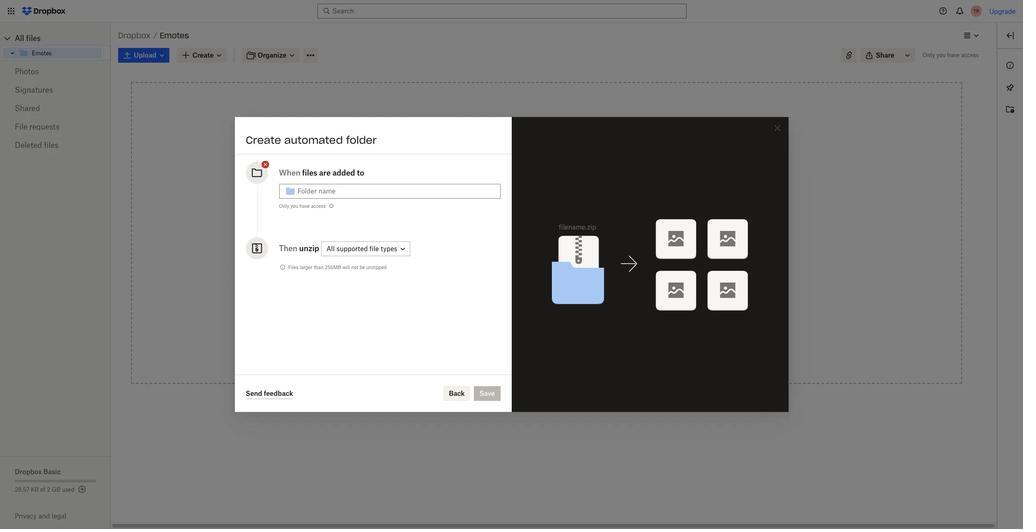Task type: describe. For each thing, give the bounding box(es) containing it.
have inside create automated folder dialog
[[300, 204, 310, 209]]

only inside create automated folder dialog
[[279, 204, 289, 209]]

from inside from google drive button
[[514, 280, 528, 288]]

dropbox logo - go to the homepage image
[[18, 4, 69, 18]]

unzipped
[[366, 265, 387, 270]]

signatures
[[15, 85, 53, 95]]

unzip
[[299, 244, 319, 253]]

request files to be added to this folder
[[490, 306, 610, 313]]

your
[[564, 254, 577, 262]]

2
[[47, 487, 50, 494]]

files for deleted
[[44, 141, 59, 150]]

dropbox basic
[[15, 469, 61, 476]]

be inside create automated folder dialog
[[360, 265, 365, 270]]

shared
[[15, 104, 40, 113]]

all files link
[[15, 31, 111, 46]]

the
[[528, 184, 538, 192]]

than
[[314, 265, 324, 270]]

signatures link
[[15, 81, 96, 99]]

kb
[[31, 487, 39, 494]]

larger
[[300, 265, 312, 270]]

dropbox / emotes
[[118, 31, 189, 40]]

gb
[[52, 487, 60, 494]]

open details pane image
[[1005, 30, 1016, 41]]

privacy and legal
[[15, 513, 66, 521]]

file requests
[[15, 122, 60, 132]]

share and manage button
[[470, 326, 623, 345]]

privacy and legal link
[[15, 513, 111, 521]]

when
[[279, 168, 300, 178]]

from google drive
[[512, 280, 570, 288]]

1 horizontal spatial only you have access
[[923, 52, 979, 59]]

legal
[[52, 513, 66, 521]]

all supported file types
[[327, 245, 397, 253]]

deleted
[[15, 141, 42, 150]]

create automated folder
[[246, 134, 377, 147]]

access
[[490, 254, 513, 262]]

share for share and manage
[[490, 331, 509, 339]]

all supported file types button
[[321, 242, 410, 257]]

files for all
[[26, 34, 41, 43]]

drop files here to upload, or use the 'upload' button
[[507, 174, 586, 192]]

Folder name text field
[[297, 186, 495, 197]]

'upload'
[[540, 184, 564, 192]]

then
[[279, 244, 297, 253]]

global header element
[[0, 0, 1023, 23]]

1 horizontal spatial access
[[961, 52, 979, 59]]

files
[[288, 265, 299, 270]]

open information panel image
[[1005, 60, 1016, 71]]

files for request
[[518, 306, 531, 313]]

only you have access inside create automated folder dialog
[[279, 204, 326, 209]]

files for drop
[[524, 174, 538, 181]]

256mb
[[325, 265, 341, 270]]

files inside create automated folder dialog
[[302, 168, 317, 178]]

create
[[246, 134, 281, 147]]

upgrade
[[989, 7, 1016, 15]]

request
[[490, 306, 516, 313]]

added inside create automated folder dialog
[[333, 168, 355, 178]]

manage
[[524, 331, 550, 339]]

1 horizontal spatial only
[[923, 52, 935, 59]]

file
[[370, 245, 379, 253]]

28.57
[[15, 487, 29, 494]]

supported
[[337, 245, 368, 253]]

all for all supported file types
[[327, 245, 335, 253]]

access this folder from your desktop
[[490, 254, 603, 262]]

files larger than 256mb will not be unzipped
[[288, 265, 387, 270]]

open pinned items image
[[1005, 82, 1016, 93]]

not
[[351, 265, 358, 270]]

emotes link
[[19, 48, 102, 59]]

dropbox for dropbox / emotes
[[118, 31, 151, 40]]

drop
[[507, 174, 523, 181]]

folder permissions image
[[328, 203, 335, 210]]

more ways to add content
[[506, 230, 588, 238]]

from google drive button
[[470, 275, 623, 293]]

ways
[[524, 230, 540, 238]]

emotes inside all files tree
[[32, 50, 52, 57]]

are
[[319, 168, 331, 178]]

to inside the drop files here to upload, or use the 'upload' button
[[555, 174, 561, 181]]

shared link
[[15, 99, 96, 118]]

and for manage
[[511, 331, 522, 339]]



Task type: locate. For each thing, give the bounding box(es) containing it.
deleted files
[[15, 141, 59, 150]]

this
[[515, 254, 526, 262], [579, 306, 590, 313]]

1 horizontal spatial folder
[[528, 254, 546, 262]]

be
[[360, 265, 365, 270], [541, 306, 548, 313]]

1 vertical spatial from
[[514, 280, 528, 288]]

dropbox link
[[118, 30, 151, 42]]

share inside more ways to add content element
[[490, 331, 509, 339]]

share
[[876, 51, 895, 59], [490, 331, 509, 339]]

more
[[506, 230, 522, 238]]

of
[[40, 487, 45, 494]]

/
[[153, 31, 157, 39]]

folder for automated
[[346, 134, 377, 147]]

all files tree
[[1, 31, 111, 60]]

0 vertical spatial added
[[333, 168, 355, 178]]

requests
[[29, 122, 60, 132]]

files
[[26, 34, 41, 43], [44, 141, 59, 150], [302, 168, 317, 178], [524, 174, 538, 181], [518, 306, 531, 313]]

files up the
[[524, 174, 538, 181]]

0 horizontal spatial only you have access
[[279, 204, 326, 209]]

0 vertical spatial all
[[15, 34, 24, 43]]

and for legal
[[38, 513, 50, 521]]

send
[[246, 390, 262, 398]]

from
[[547, 254, 562, 262], [514, 280, 528, 288]]

added down drive
[[550, 306, 569, 313]]

1 horizontal spatial be
[[541, 306, 548, 313]]

0 horizontal spatial added
[[333, 168, 355, 178]]

to inside dialog
[[357, 168, 364, 178]]

0 vertical spatial be
[[360, 265, 365, 270]]

2 horizontal spatial folder
[[592, 306, 610, 313]]

and inside button
[[511, 331, 522, 339]]

0 horizontal spatial have
[[300, 204, 310, 209]]

upload,
[[563, 174, 586, 181]]

used
[[62, 487, 75, 494]]

0 horizontal spatial be
[[360, 265, 365, 270]]

0 vertical spatial only you have access
[[923, 52, 979, 59]]

0 vertical spatial emotes
[[160, 31, 189, 40]]

deleted files link
[[15, 136, 96, 155]]

files inside more ways to add content element
[[518, 306, 531, 313]]

from left google
[[514, 280, 528, 288]]

upgrade link
[[989, 7, 1016, 15]]

automated
[[284, 134, 343, 147]]

1 horizontal spatial this
[[579, 306, 590, 313]]

1 vertical spatial this
[[579, 306, 590, 313]]

to left add at the top right of page
[[542, 230, 548, 238]]

0 vertical spatial share
[[876, 51, 895, 59]]

1 vertical spatial you
[[291, 204, 298, 209]]

be right not at the left of the page
[[360, 265, 365, 270]]

or
[[507, 184, 514, 192]]

0 horizontal spatial all
[[15, 34, 24, 43]]

1 horizontal spatial dropbox
[[118, 31, 151, 40]]

0 vertical spatial have
[[948, 52, 960, 59]]

to up manage
[[533, 306, 539, 313]]

all for all files
[[15, 34, 24, 43]]

0 horizontal spatial emotes
[[32, 50, 52, 57]]

1 horizontal spatial and
[[511, 331, 522, 339]]

1 vertical spatial be
[[541, 306, 548, 313]]

1 vertical spatial access
[[311, 204, 326, 209]]

1 horizontal spatial emotes
[[160, 31, 189, 40]]

dropbox left "/"
[[118, 31, 151, 40]]

emotes
[[160, 31, 189, 40], [32, 50, 52, 57]]

photos
[[15, 67, 39, 76]]

1 horizontal spatial have
[[948, 52, 960, 59]]

to down from google drive button
[[571, 306, 577, 313]]

0 horizontal spatial dropbox
[[15, 469, 42, 476]]

1 vertical spatial folder
[[528, 254, 546, 262]]

privacy
[[15, 513, 37, 521]]

desktop
[[579, 254, 603, 262]]

have
[[948, 52, 960, 59], [300, 204, 310, 209]]

1 vertical spatial only you have access
[[279, 204, 326, 209]]

to right "are"
[[357, 168, 364, 178]]

filename.zip
[[559, 223, 596, 231]]

0 horizontal spatial and
[[38, 513, 50, 521]]

1 horizontal spatial from
[[547, 254, 562, 262]]

photos link
[[15, 62, 96, 81]]

file
[[15, 122, 27, 132]]

create automated folder dialog
[[235, 117, 789, 413]]

get more space image
[[76, 485, 87, 496]]

all up photos
[[15, 34, 24, 43]]

this right access
[[515, 254, 526, 262]]

folder inside dialog
[[346, 134, 377, 147]]

feedback
[[264, 390, 293, 398]]

all inside tree
[[15, 34, 24, 43]]

1 horizontal spatial share
[[876, 51, 895, 59]]

files inside the drop files here to upload, or use the 'upload' button
[[524, 174, 538, 181]]

this down from google drive button
[[579, 306, 590, 313]]

files down file requests link
[[44, 141, 59, 150]]

back button
[[443, 387, 470, 402]]

all up the 256mb
[[327, 245, 335, 253]]

0 horizontal spatial from
[[514, 280, 528, 288]]

be inside more ways to add content element
[[541, 306, 548, 313]]

dropbox for dropbox basic
[[15, 469, 42, 476]]

open activity image
[[1005, 104, 1016, 115]]

to
[[357, 168, 364, 178], [555, 174, 561, 181], [542, 230, 548, 238], [533, 306, 539, 313], [571, 306, 577, 313]]

you inside create automated folder dialog
[[291, 204, 298, 209]]

1 vertical spatial share
[[490, 331, 509, 339]]

1 horizontal spatial you
[[937, 52, 946, 59]]

2 vertical spatial folder
[[592, 306, 610, 313]]

share and manage
[[490, 331, 550, 339]]

0 vertical spatial you
[[937, 52, 946, 59]]

and
[[511, 331, 522, 339], [38, 513, 50, 521]]

0 horizontal spatial folder
[[346, 134, 377, 147]]

back
[[449, 390, 465, 398]]

emotes down the all files
[[32, 50, 52, 57]]

share for share
[[876, 51, 895, 59]]

folder
[[346, 134, 377, 147], [528, 254, 546, 262], [592, 306, 610, 313]]

0 vertical spatial access
[[961, 52, 979, 59]]

send feedback
[[246, 390, 293, 398]]

files right the request
[[518, 306, 531, 313]]

share button
[[860, 48, 900, 63]]

content
[[563, 230, 588, 238]]

drive
[[554, 280, 570, 288]]

1 vertical spatial added
[[550, 306, 569, 313]]

0 vertical spatial this
[[515, 254, 526, 262]]

button
[[566, 184, 586, 192]]

and left manage
[[511, 331, 522, 339]]

files inside tree
[[26, 34, 41, 43]]

google
[[530, 280, 552, 288]]

all files
[[15, 34, 41, 43]]

will
[[342, 265, 350, 270]]

here
[[539, 174, 553, 181]]

0 vertical spatial and
[[511, 331, 522, 339]]

access
[[961, 52, 979, 59], [311, 204, 326, 209]]

0 horizontal spatial access
[[311, 204, 326, 209]]

28.57 kb of 2 gb used
[[15, 487, 75, 494]]

added right "are"
[[333, 168, 355, 178]]

be down from google drive button
[[541, 306, 548, 313]]

0 horizontal spatial this
[[515, 254, 526, 262]]

dropbox
[[118, 31, 151, 40], [15, 469, 42, 476]]

all inside dropdown button
[[327, 245, 335, 253]]

all
[[15, 34, 24, 43], [327, 245, 335, 253]]

1 vertical spatial have
[[300, 204, 310, 209]]

1 horizontal spatial all
[[327, 245, 335, 253]]

access inside create automated folder dialog
[[311, 204, 326, 209]]

send feedback button
[[246, 389, 293, 400]]

add
[[550, 230, 561, 238]]

more ways to add content element
[[468, 229, 625, 354]]

files down dropbox logo - go to the homepage
[[26, 34, 41, 43]]

added
[[333, 168, 355, 178], [550, 306, 569, 313]]

0 horizontal spatial you
[[291, 204, 298, 209]]

0 vertical spatial from
[[547, 254, 562, 262]]

0 vertical spatial folder
[[346, 134, 377, 147]]

1 vertical spatial emotes
[[32, 50, 52, 57]]

1 vertical spatial and
[[38, 513, 50, 521]]

folder for this
[[528, 254, 546, 262]]

files left "are"
[[302, 168, 317, 178]]

1 horizontal spatial added
[[550, 306, 569, 313]]

0 horizontal spatial share
[[490, 331, 509, 339]]

dropbox up 28.57
[[15, 469, 42, 476]]

files are added to
[[302, 168, 364, 178]]

1 vertical spatial dropbox
[[15, 469, 42, 476]]

1 vertical spatial all
[[327, 245, 335, 253]]

you
[[937, 52, 946, 59], [291, 204, 298, 209]]

emotes right "/"
[[160, 31, 189, 40]]

only you have access
[[923, 52, 979, 59], [279, 204, 326, 209]]

0 vertical spatial only
[[923, 52, 935, 59]]

to right here
[[555, 174, 561, 181]]

added inside more ways to add content element
[[550, 306, 569, 313]]

and left legal
[[38, 513, 50, 521]]

file requests link
[[15, 118, 96, 136]]

use
[[515, 184, 526, 192]]

basic
[[43, 469, 61, 476]]

0 horizontal spatial only
[[279, 204, 289, 209]]

1 vertical spatial only
[[279, 204, 289, 209]]

types
[[381, 245, 397, 253]]

from left your
[[547, 254, 562, 262]]

only
[[923, 52, 935, 59], [279, 204, 289, 209]]

0 vertical spatial dropbox
[[118, 31, 151, 40]]



Task type: vqa. For each thing, say whether or not it's contained in the screenshot.
an
no



